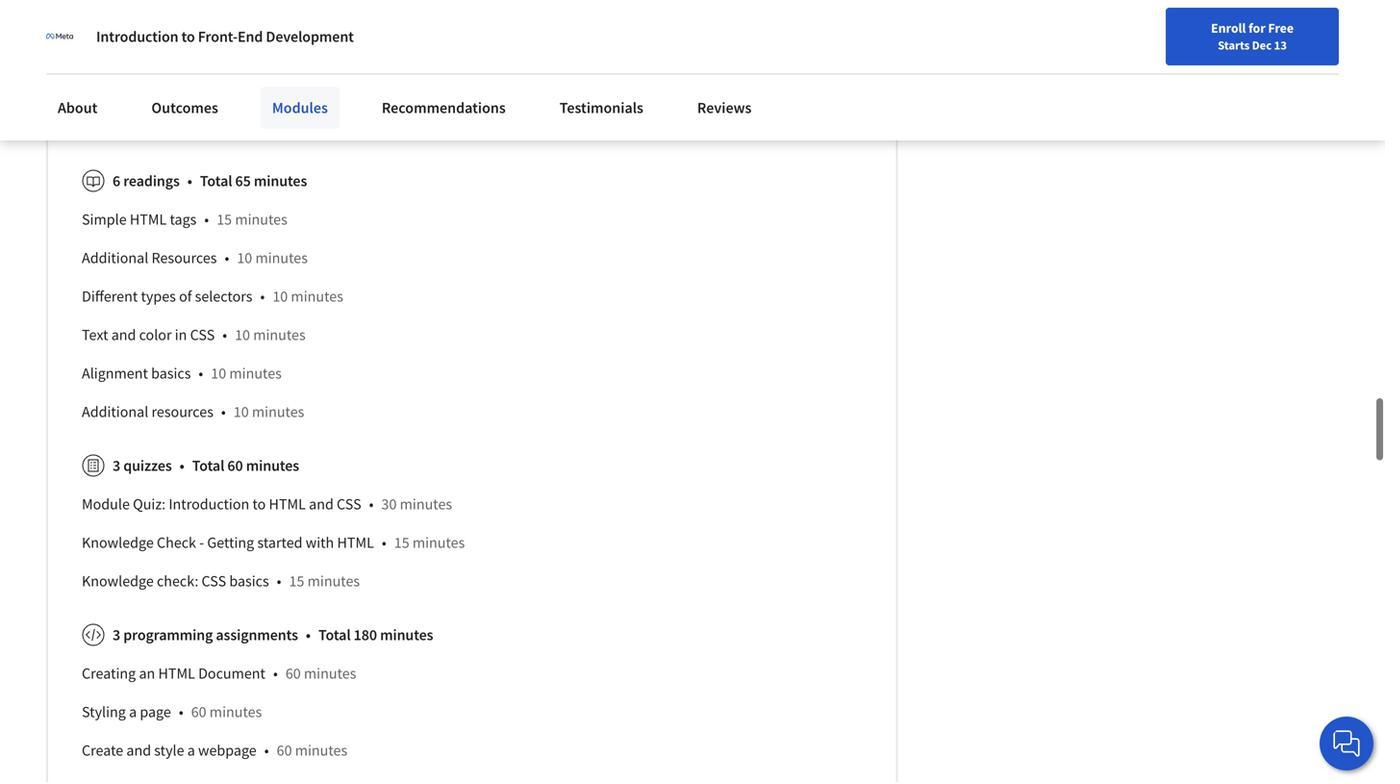 Task type: describe. For each thing, give the bounding box(es) containing it.
modules link
[[261, 87, 339, 129]]

• right selectors
[[260, 287, 265, 306]]

10 down selectors
[[235, 325, 250, 345]]

1 vertical spatial basics
[[229, 572, 269, 591]]

of
[[179, 287, 192, 306]]

• right quizzes
[[180, 456, 184, 475]]

2 vertical spatial to
[[253, 495, 266, 514]]

show notifications image
[[1162, 24, 1185, 47]]

• total 65 minutes
[[187, 171, 307, 191]]

• right webpage
[[264, 741, 269, 760]]

readings
[[123, 171, 180, 191]]

reviews
[[697, 98, 752, 117]]

development
[[266, 27, 354, 46]]

and right the modules link
[[347, 118, 372, 137]]

0 horizontal spatial to
[[181, 27, 195, 46]]

text and color in css • 10 minutes
[[82, 325, 306, 345]]

enroll for free starts dec 13
[[1211, 19, 1294, 53]]

• right readings
[[187, 171, 192, 191]]

additional for additional resources
[[82, 248, 148, 268]]

coursera image
[[23, 16, 145, 46]]

css down recommendations
[[375, 118, 399, 137]]

programming
[[123, 626, 213, 645]]

html up 'started' on the bottom of the page
[[269, 495, 306, 514]]

meta image
[[46, 23, 73, 50]]

check
[[157, 533, 196, 552]]

0 vertical spatial a
[[129, 702, 137, 722]]

total for total 60 minutes
[[192, 456, 224, 475]]

front-
[[198, 27, 238, 46]]

reviews link
[[686, 87, 763, 129]]

chat with us image
[[1331, 728, 1362, 759]]

4
[[254, 41, 261, 60]]

3 for 3 programming assignments
[[113, 626, 120, 645]]

outcomes link
[[140, 87, 230, 129]]

introduction to front-end development
[[96, 27, 354, 46]]

enroll
[[1211, 19, 1246, 37]]

• down 'started' on the bottom of the page
[[277, 572, 281, 591]]

0 horizontal spatial 15
[[217, 210, 232, 229]]

modules
[[272, 98, 328, 117]]

additional resources • 10 minutes
[[82, 402, 304, 422]]

assignments
[[216, 626, 298, 645]]

types
[[141, 287, 176, 306]]

- for introduction
[[199, 118, 204, 137]]

• right tags
[[204, 210, 209, 229]]

tags
[[170, 210, 197, 229]]

dec
[[1252, 38, 1272, 53]]

knowledge for knowledge check: css basics
[[82, 572, 154, 591]]

free
[[1268, 19, 1294, 37]]

starts
[[1218, 38, 1250, 53]]

end
[[238, 27, 263, 46]]

180
[[354, 626, 377, 645]]

and left style
[[126, 741, 151, 760]]

creating
[[82, 664, 136, 683]]

- for getting
[[199, 533, 204, 552]]

testimonials link
[[548, 87, 655, 129]]

30
[[381, 495, 397, 514]]

creating an html document • 60 minutes
[[82, 664, 356, 683]]

resources
[[152, 402, 213, 422]]

quizzes
[[123, 456, 172, 475]]

create and style a webpage • 60 minutes
[[82, 741, 347, 760]]

module for module quiz: introduction to html and css • 30 minutes
[[82, 495, 130, 514]]

html right an
[[158, 664, 195, 683]]

html down modules
[[307, 118, 344, 137]]

module for module summary - introduction to html and css
[[82, 118, 130, 137]]

0 vertical spatial 3
[[306, 79, 314, 98]]

module summary - introduction to html and css
[[82, 118, 399, 137]]

about
[[58, 98, 98, 117]]

alignment
[[82, 364, 148, 383]]

60 right webpage
[[277, 741, 292, 760]]

html left tags
[[130, 210, 167, 229]]

3 for 3 quizzes
[[113, 456, 120, 475]]

for
[[1249, 19, 1266, 37]]

summary
[[133, 118, 196, 137]]

module quiz: introduction to html and css • 30 minutes
[[82, 495, 452, 514]]

knowledge check - getting started with html • 15 minutes
[[82, 533, 465, 552]]

and right text
[[111, 325, 136, 345]]

10 for additional resources • 10 minutes
[[237, 248, 252, 268]]

2 vertical spatial introduction
[[169, 495, 249, 514]]

1 vertical spatial introduction
[[207, 118, 287, 137]]

inline
[[250, 79, 286, 98]]



Task type: locate. For each thing, give the bounding box(es) containing it.
css
[[375, 118, 399, 137], [190, 325, 215, 345], [337, 495, 361, 514], [202, 572, 226, 591]]

10
[[237, 248, 252, 268], [273, 287, 288, 306], [235, 325, 250, 345], [211, 364, 226, 383], [234, 402, 249, 422]]

6 readings
[[113, 171, 180, 191]]

a left page
[[129, 702, 137, 722]]

None search field
[[274, 12, 592, 51]]

3 up creating
[[113, 626, 120, 645]]

2 horizontal spatial to
[[290, 118, 304, 137]]

outcomes
[[151, 98, 218, 117]]

module down about
[[82, 118, 130, 137]]

additional
[[82, 248, 148, 268], [82, 402, 148, 422]]

• right "inline"
[[293, 79, 298, 98]]

about link
[[46, 87, 109, 129]]

15 right tags
[[217, 210, 232, 229]]

css right the in
[[190, 325, 215, 345]]

• down the text and color in css • 10 minutes
[[199, 364, 203, 383]]

additional down "alignment"
[[82, 402, 148, 422]]

-
[[183, 79, 188, 98], [199, 118, 204, 137], [199, 533, 204, 552]]

• right resources
[[221, 402, 226, 422]]

• total 180 minutes
[[306, 626, 433, 645]]

module
[[82, 118, 130, 137], [82, 495, 130, 514]]

webpage
[[198, 741, 257, 760]]

model
[[109, 41, 150, 60]]

knowledge down quiz:
[[82, 533, 154, 552]]

a right style
[[187, 741, 195, 760]]

2 horizontal spatial 15
[[394, 533, 409, 552]]

1 vertical spatial document
[[198, 664, 265, 683]]

1 vertical spatial knowledge
[[82, 572, 154, 591]]

• left 30
[[369, 495, 374, 514]]

module left quiz:
[[82, 495, 130, 514]]

and up the with
[[309, 495, 334, 514]]

0 vertical spatial -
[[183, 79, 188, 98]]

style
[[154, 741, 184, 760]]

1 vertical spatial -
[[199, 118, 204, 137]]

15 down 'started' on the bottom of the page
[[289, 572, 304, 591]]

• down assignments
[[273, 664, 278, 683]]

started
[[257, 533, 303, 552]]

- right flow
[[183, 79, 188, 98]]

- down outcomes at top left
[[199, 118, 204, 137]]

2 vertical spatial 3
[[113, 626, 120, 645]]

total for total 180 minutes
[[318, 626, 351, 645]]

document
[[82, 79, 149, 98], [198, 664, 265, 683]]

vs.
[[229, 79, 247, 98]]

• down selectors
[[222, 325, 227, 345]]

knowledge check: css basics • 15 minutes
[[82, 572, 360, 591]]

15 down 30
[[394, 533, 409, 552]]

1 horizontal spatial document
[[198, 664, 265, 683]]

2 knowledge from the top
[[82, 572, 154, 591]]

with
[[306, 533, 334, 552]]

- right check
[[199, 533, 204, 552]]

1 vertical spatial 15
[[394, 533, 409, 552]]

0 vertical spatial module
[[82, 118, 130, 137]]

10 right selectors
[[273, 287, 288, 306]]

6
[[113, 171, 120, 191]]

knowledge
[[82, 533, 154, 552], [82, 572, 154, 591]]

different
[[82, 287, 138, 306]]

1 vertical spatial module
[[82, 495, 130, 514]]

1 horizontal spatial a
[[187, 741, 195, 760]]

1 horizontal spatial basics
[[229, 572, 269, 591]]

css left 30
[[337, 495, 361, 514]]

to up knowledge check - getting started with html • 15 minutes
[[253, 495, 266, 514]]

and
[[347, 118, 372, 137], [111, 325, 136, 345], [309, 495, 334, 514], [126, 741, 151, 760]]

1 vertical spatial additional
[[82, 402, 148, 422]]

flow
[[152, 79, 180, 98]]

1 additional from the top
[[82, 248, 148, 268]]

•
[[241, 41, 246, 60], [293, 79, 298, 98], [187, 171, 192, 191], [204, 210, 209, 229], [225, 248, 229, 268], [260, 287, 265, 306], [222, 325, 227, 345], [199, 364, 203, 383], [221, 402, 226, 422], [180, 456, 184, 475], [369, 495, 374, 514], [382, 533, 386, 552], [277, 572, 281, 591], [306, 626, 311, 645], [273, 664, 278, 683], [179, 702, 183, 722], [264, 741, 269, 760]]

page
[[140, 702, 171, 722]]

1 module from the top
[[82, 118, 130, 137]]

1 horizontal spatial 15
[[289, 572, 304, 591]]

block
[[191, 79, 226, 98]]

13
[[1274, 38, 1287, 53]]

different types of selectors • 10 minutes
[[82, 287, 343, 306]]

10 for additional resources • 10 minutes
[[234, 402, 249, 422]]

knowledge left 'check:'
[[82, 572, 154, 591]]

a
[[129, 702, 137, 722], [187, 741, 195, 760]]

1 vertical spatial a
[[187, 741, 195, 760]]

1 vertical spatial to
[[290, 118, 304, 137]]

introduction down vs.
[[207, 118, 287, 137]]

60
[[227, 456, 243, 475], [286, 664, 301, 683], [191, 702, 206, 722], [277, 741, 292, 760]]

• total 60 minutes
[[180, 456, 299, 475]]

1 vertical spatial 3
[[113, 456, 120, 475]]

document down model
[[82, 79, 149, 98]]

total left 65
[[200, 171, 232, 191]]

0 vertical spatial 15
[[217, 210, 232, 229]]

create
[[82, 741, 123, 760]]

10 for alignment basics • 10 minutes
[[211, 364, 226, 383]]

additional up different
[[82, 248, 148, 268]]

3 programming assignments
[[113, 626, 298, 645]]

to left front-
[[181, 27, 195, 46]]

alignment basics • 10 minutes
[[82, 364, 282, 383]]

total
[[200, 171, 232, 191], [192, 456, 224, 475], [318, 626, 351, 645]]

10 down the text and color in css • 10 minutes
[[211, 364, 226, 383]]

60 up 'create and style a webpage • 60 minutes'
[[191, 702, 206, 722]]

• down 30
[[382, 533, 386, 552]]

65
[[235, 171, 251, 191]]

check:
[[157, 572, 198, 591]]

0 vertical spatial total
[[200, 171, 232, 191]]

0 vertical spatial basics
[[151, 364, 191, 383]]

basics down getting
[[229, 572, 269, 591]]

styling
[[82, 702, 126, 722]]

3 quizzes
[[113, 456, 172, 475]]

document down assignments
[[198, 664, 265, 683]]

0 horizontal spatial document
[[82, 79, 149, 98]]

in
[[175, 325, 187, 345]]

additional resources • 10 minutes
[[82, 248, 308, 268]]

0 vertical spatial document
[[82, 79, 149, 98]]

html right the with
[[337, 533, 374, 552]]

0 horizontal spatial a
[[129, 702, 137, 722]]

css right 'check:'
[[202, 572, 226, 591]]

• left 4
[[241, 41, 246, 60]]

knowledge for knowledge check - getting started with html
[[82, 533, 154, 552]]

recommendations
[[382, 98, 506, 117]]

3 left quizzes
[[113, 456, 120, 475]]

• up selectors
[[225, 248, 229, 268]]

html
[[307, 118, 344, 137], [130, 210, 167, 229], [269, 495, 306, 514], [337, 533, 374, 552], [158, 664, 195, 683]]

color
[[139, 325, 172, 345]]

60 up module quiz: introduction to html and css • 30 minutes
[[227, 456, 243, 475]]

getting
[[207, 533, 254, 552]]

resources
[[152, 248, 217, 268]]

an
[[139, 664, 155, 683]]

- for block
[[183, 79, 188, 98]]

simple html tags • 15 minutes
[[82, 210, 287, 229]]

3 right "inline"
[[306, 79, 314, 98]]

basics down the in
[[151, 364, 191, 383]]

testimonials
[[560, 98, 644, 117]]

minutes
[[264, 41, 317, 60], [317, 79, 369, 98], [254, 171, 307, 191], [235, 210, 287, 229], [255, 248, 308, 268], [291, 287, 343, 306], [253, 325, 306, 345], [229, 364, 282, 383], [252, 402, 304, 422], [246, 456, 299, 475], [400, 495, 452, 514], [413, 533, 465, 552], [308, 572, 360, 591], [380, 626, 433, 645], [304, 664, 356, 683], [210, 702, 262, 722], [295, 741, 347, 760]]

total down the additional resources • 10 minutes
[[192, 456, 224, 475]]

introduction up flow
[[96, 27, 178, 46]]

menu item
[[1018, 19, 1141, 82]]

additional for additional resources
[[82, 402, 148, 422]]

styling a page • 60 minutes
[[82, 702, 262, 722]]

0 vertical spatial to
[[181, 27, 195, 46]]

• right page
[[179, 702, 183, 722]]

introduction
[[96, 27, 178, 46], [207, 118, 287, 137], [169, 495, 249, 514]]

• right assignments
[[306, 626, 311, 645]]

basics
[[151, 364, 191, 383], [229, 572, 269, 591]]

2 additional from the top
[[82, 402, 148, 422]]

2 module from the top
[[82, 495, 130, 514]]

0 vertical spatial additional
[[82, 248, 148, 268]]

10 up • total 60 minutes
[[234, 402, 249, 422]]

text
[[82, 325, 108, 345]]

selectors
[[195, 287, 252, 306]]

0 vertical spatial introduction
[[96, 27, 178, 46]]

to down modules
[[290, 118, 304, 137]]

0 vertical spatial knowledge
[[82, 533, 154, 552]]

2 vertical spatial total
[[318, 626, 351, 645]]

box
[[82, 41, 106, 60]]

introduction up getting
[[169, 495, 249, 514]]

recommendations link
[[370, 87, 517, 129]]

60 down assignments
[[286, 664, 301, 683]]

document flow - block vs. inline • 3 minutes
[[82, 79, 369, 98]]

2 vertical spatial -
[[199, 533, 204, 552]]

1 horizontal spatial to
[[253, 495, 266, 514]]

2 vertical spatial 15
[[289, 572, 304, 591]]

10 up selectors
[[237, 248, 252, 268]]

15
[[217, 210, 232, 229], [394, 533, 409, 552], [289, 572, 304, 591]]

simple
[[82, 210, 127, 229]]

1 knowledge from the top
[[82, 533, 154, 552]]

box model introduction • 4 minutes
[[82, 41, 317, 60]]

quiz:
[[133, 495, 166, 514]]

total left the 180
[[318, 626, 351, 645]]

to
[[181, 27, 195, 46], [290, 118, 304, 137], [253, 495, 266, 514]]

total for total 65 minutes
[[200, 171, 232, 191]]

0 horizontal spatial basics
[[151, 364, 191, 383]]

introduction
[[153, 41, 234, 60]]

1 vertical spatial total
[[192, 456, 224, 475]]



Task type: vqa. For each thing, say whether or not it's contained in the screenshot.
rightmost "how"
no



